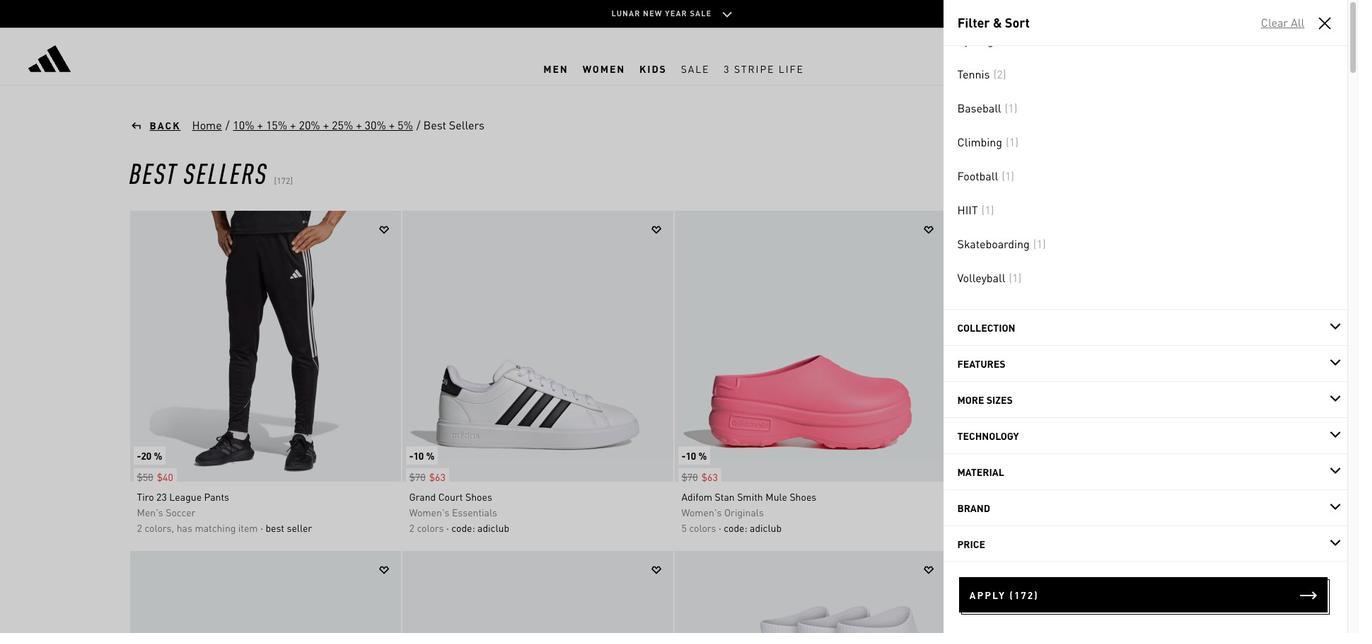 Task type: locate. For each thing, give the bounding box(es) containing it.
sellers down home link
[[184, 154, 268, 190]]

women's originals white classic superlite no-show socks 6 pairs image
[[675, 551, 946, 633]]

adiclub
[[478, 521, 509, 534], [750, 521, 782, 534]]

1 horizontal spatial matching
[[1012, 521, 1053, 534]]

best sellers
[[423, 117, 485, 132]]

1 horizontal spatial -20 %
[[954, 449, 979, 462]]

collection
[[958, 321, 1016, 334]]

(1) for skateboarding (1)
[[1034, 236, 1046, 251]]

material
[[958, 466, 1004, 478]]

tiro 23 league pants men's soccer 2 colors, has matching item · best seller
[[137, 490, 312, 534], [954, 490, 1129, 534]]

· up originals black crazy 8 shoes image on the bottom right
[[1078, 521, 1080, 534]]

sellers for best sellers
[[449, 117, 485, 132]]

0 horizontal spatial has
[[177, 521, 192, 534]]

0 horizontal spatial league
[[169, 490, 202, 503]]

1 horizontal spatial adiclub
[[750, 521, 782, 534]]

colors,
[[145, 521, 174, 534], [962, 521, 991, 534]]

$70 up adifom
[[682, 471, 698, 483]]

2 $40 from the left
[[974, 471, 990, 483]]

0 horizontal spatial men's soccer black tiro 23 league pants image
[[130, 211, 401, 482]]

- for grand court shoes women's essentials 2 colors · code: adiclub
[[409, 449, 414, 462]]

-10 % for adifom stan smith mule shoes women's originals 5 colors · code: adiclub
[[682, 449, 707, 462]]

2 inside grand court shoes women's essentials 2 colors · code: adiclub
[[409, 521, 415, 534]]

1 horizontal spatial code:
[[724, 521, 748, 534]]

0 horizontal spatial 2
[[137, 521, 142, 534]]

matching
[[195, 521, 236, 534], [1012, 521, 1053, 534]]

0 horizontal spatial $70 $63
[[409, 471, 446, 483]]

1 2 from the left
[[137, 521, 142, 534]]

1 horizontal spatial colors,
[[962, 521, 991, 534]]

2 · from the left
[[446, 521, 449, 534]]

1 tiro 23 league pants men's soccer 2 colors, has matching item · best seller from the left
[[137, 490, 312, 534]]

1 $50 from the left
[[137, 471, 153, 483]]

1 horizontal spatial sellers
[[449, 117, 485, 132]]

3 % from the left
[[699, 449, 707, 462]]

2 men's from the left
[[954, 506, 980, 519]]

code:
[[452, 521, 475, 534], [724, 521, 748, 534]]

+ right the 10% in the top left of the page
[[257, 117, 263, 132]]

(1) right climbing
[[1006, 134, 1019, 149]]

$70 $63 up adifom
[[682, 471, 718, 483]]

2 has from the left
[[994, 521, 1010, 534]]

2 women's from the left
[[682, 506, 722, 519]]

originals
[[724, 506, 764, 519]]

0 horizontal spatial seller
[[287, 521, 312, 534]]

$70 $63
[[409, 471, 446, 483], [682, 471, 718, 483]]

item
[[238, 521, 258, 534], [1056, 521, 1075, 534]]

+ left 20%
[[290, 117, 296, 132]]

apply (172) button
[[959, 577, 1328, 613]]

best for best sellers
[[423, 117, 446, 132]]

1 shoes from the left
[[466, 490, 492, 503]]

-10 % up grand
[[409, 449, 435, 462]]

2 - from the left
[[409, 449, 414, 462]]

(2) right the tennis
[[994, 67, 1006, 81]]

best right 5%
[[423, 117, 446, 132]]

women's down adifom
[[682, 506, 722, 519]]

1 - from the left
[[137, 449, 141, 462]]

% for grand
[[426, 449, 435, 462]]

· up women's originals white superstar xlg shoes image
[[260, 521, 263, 534]]

(1) right "skateboarding"
[[1034, 236, 1046, 251]]

adiclub down the essentials
[[478, 521, 509, 534]]

1 $70 from the left
[[409, 471, 426, 483]]

1 · from the left
[[260, 521, 263, 534]]

-10 % up adifom
[[682, 449, 707, 462]]

more
[[958, 393, 985, 406]]

&
[[993, 14, 1002, 30]]

1 horizontal spatial 2
[[409, 521, 415, 534]]

1 horizontal spatial -10 %
[[682, 449, 707, 462]]

· down court
[[446, 521, 449, 534]]

adiclub inside grand court shoes women's essentials 2 colors · code: adiclub
[[478, 521, 509, 534]]

women's down grand
[[409, 506, 450, 519]]

0 horizontal spatial colors
[[417, 521, 444, 534]]

home link
[[191, 117, 223, 134]]

30%
[[365, 117, 386, 132]]

tiro 23 league pants men's soccer 2 colors, has matching item · best seller for 1st 'men's soccer black tiro 23 league pants' image from left
[[137, 490, 312, 534]]

2 $70 $63 from the left
[[682, 471, 718, 483]]

adiclub down originals
[[750, 521, 782, 534]]

1 horizontal spatial best
[[1083, 521, 1102, 534]]

1 pants from the left
[[204, 490, 229, 503]]

football
[[958, 168, 998, 183]]

0 horizontal spatial 10
[[414, 449, 424, 462]]

originals black crazy 8 shoes image
[[947, 551, 1218, 633]]

$50 $40
[[137, 471, 173, 483], [954, 471, 990, 483]]

2 league from the left
[[987, 490, 1019, 503]]

1 horizontal spatial $70 $63
[[682, 471, 718, 483]]

1 -10 % from the left
[[409, 449, 435, 462]]

$70 for adifom
[[682, 471, 698, 483]]

(1) right the baseball
[[1005, 100, 1018, 115]]

soccer
[[166, 506, 196, 519], [983, 506, 1013, 519]]

0 horizontal spatial adiclub
[[478, 521, 509, 534]]

0 horizontal spatial $50
[[137, 471, 153, 483]]

(2)
[[998, 33, 1010, 47], [994, 67, 1006, 81]]

5%
[[398, 117, 413, 132]]

1 league from the left
[[169, 490, 202, 503]]

item up women's originals white superstar xlg shoes image
[[238, 521, 258, 534]]

(2) down &
[[998, 33, 1010, 47]]

colors
[[417, 521, 444, 534], [689, 521, 716, 534]]

20
[[141, 449, 152, 462], [958, 449, 969, 462]]

- for tiro 23 league pants men's soccer 2 colors, has matching item · best seller
[[137, 449, 141, 462]]

3 2 from the left
[[954, 521, 959, 534]]

0 horizontal spatial $63
[[429, 471, 446, 483]]

$70 $63 up grand
[[409, 471, 446, 483]]

2 soccer from the left
[[983, 506, 1013, 519]]

1 code: from the left
[[452, 521, 475, 534]]

1 horizontal spatial best
[[423, 117, 446, 132]]

1 + from the left
[[257, 117, 263, 132]]

2 code: from the left
[[724, 521, 748, 534]]

1 colors from the left
[[417, 521, 444, 534]]

2 seller from the left
[[1104, 521, 1129, 534]]

sellers right 5%
[[449, 117, 485, 132]]

4 · from the left
[[1078, 521, 1080, 534]]

4 + from the left
[[356, 117, 362, 132]]

$63
[[429, 471, 446, 483], [702, 471, 718, 483]]

shoes up the essentials
[[466, 490, 492, 503]]

0 horizontal spatial best
[[129, 154, 177, 190]]

3 · from the left
[[719, 521, 722, 534]]

features
[[958, 357, 1006, 370]]

best up originals black crazy 8 shoes image on the bottom right
[[1083, 521, 1102, 534]]

2 10 from the left
[[686, 449, 696, 462]]

0 horizontal spatial $70
[[409, 471, 426, 483]]

women's originals white superstar xlg shoes image
[[130, 551, 401, 633]]

2 $70 from the left
[[682, 471, 698, 483]]

grand court shoes women's essentials 2 colors · code: adiclub
[[409, 490, 509, 534]]

-10 % for grand court shoes women's essentials 2 colors · code: adiclub
[[409, 449, 435, 462]]

1 seller from the left
[[287, 521, 312, 534]]

$63 up court
[[429, 471, 446, 483]]

$70 up grand
[[409, 471, 426, 483]]

1 vertical spatial best
[[129, 154, 177, 190]]

2 adiclub from the left
[[750, 521, 782, 534]]

2 % from the left
[[426, 449, 435, 462]]

1 horizontal spatial $40
[[974, 471, 990, 483]]

best down back button
[[129, 154, 177, 190]]

+ left 5%
[[389, 117, 395, 132]]

0 horizontal spatial 20
[[141, 449, 152, 462]]

1 horizontal spatial seller
[[1104, 521, 1129, 534]]

1 tiro from the left
[[137, 490, 154, 503]]

$70
[[409, 471, 426, 483], [682, 471, 698, 483]]

2 tiro from the left
[[954, 490, 971, 503]]

1 horizontal spatial 20
[[958, 449, 969, 462]]

1 horizontal spatial shoes
[[790, 490, 817, 503]]

-
[[137, 449, 141, 462], [409, 449, 414, 462], [682, 449, 686, 462], [954, 449, 958, 462]]

1 % from the left
[[154, 449, 162, 462]]

2 $63 from the left
[[702, 471, 718, 483]]

skateboarding (1)
[[958, 236, 1046, 251]]

2 for 1st 'men's soccer black tiro 23 league pants' image from left
[[137, 521, 142, 534]]

1 horizontal spatial tiro
[[954, 490, 971, 503]]

10% + 15% + 20% + 25% + 30% + 5% link
[[232, 117, 414, 134]]

(1) right hiit at right
[[982, 202, 994, 217]]

1 vertical spatial sellers
[[184, 154, 268, 190]]

1 horizontal spatial men's
[[954, 506, 980, 519]]

1 horizontal spatial league
[[987, 490, 1019, 503]]

0 horizontal spatial women's
[[409, 506, 450, 519]]

2 20 from the left
[[958, 449, 969, 462]]

best sellers [172]
[[129, 154, 293, 190]]

$50
[[137, 471, 153, 483], [954, 471, 970, 483]]

has
[[177, 521, 192, 534], [994, 521, 1010, 534]]

2 2 from the left
[[409, 521, 415, 534]]

colors right 5
[[689, 521, 716, 534]]

23
[[156, 490, 167, 503], [974, 490, 984, 503]]

0 horizontal spatial men's
[[137, 506, 163, 519]]

-10 %
[[409, 449, 435, 462], [682, 449, 707, 462]]

1 adiclub from the left
[[478, 521, 509, 534]]

10 up adifom
[[686, 449, 696, 462]]

0 horizontal spatial -10 %
[[409, 449, 435, 462]]

·
[[260, 521, 263, 534], [446, 521, 449, 534], [719, 521, 722, 534], [1078, 521, 1080, 534]]

1 -20 % from the left
[[137, 449, 162, 462]]

0 horizontal spatial soccer
[[166, 506, 196, 519]]

15%
[[266, 117, 287, 132]]

0 horizontal spatial matching
[[195, 521, 236, 534]]

0 horizontal spatial colors,
[[145, 521, 174, 534]]

pants
[[204, 490, 229, 503], [1021, 490, 1046, 503]]

2 23 from the left
[[974, 490, 984, 503]]

$40
[[157, 471, 173, 483], [974, 471, 990, 483]]

1 horizontal spatial $50
[[954, 471, 970, 483]]

men's soccer black tiro 23 league pants image
[[130, 211, 401, 482], [947, 211, 1218, 482]]

0 vertical spatial best
[[423, 117, 446, 132]]

3 - from the left
[[682, 449, 686, 462]]

women's
[[409, 506, 450, 519], [682, 506, 722, 519]]

men's
[[137, 506, 163, 519], [954, 506, 980, 519]]

(1) right volleyball
[[1009, 270, 1022, 285]]

2 tiro 23 league pants men's soccer 2 colors, has matching item · best seller from the left
[[954, 490, 1129, 534]]

0 vertical spatial sellers
[[449, 117, 485, 132]]

0 horizontal spatial tiro 23 league pants men's soccer 2 colors, has matching item · best seller
[[137, 490, 312, 534]]

(1)
[[1005, 100, 1018, 115], [1006, 134, 1019, 149], [1002, 168, 1015, 183], [982, 202, 994, 217], [1034, 236, 1046, 251], [1009, 270, 1022, 285]]

2 colors from the left
[[689, 521, 716, 534]]

(1) for football (1)
[[1002, 168, 1015, 183]]

code: down the essentials
[[452, 521, 475, 534]]

1 $63 from the left
[[429, 471, 446, 483]]

sellers
[[449, 117, 485, 132], [184, 154, 268, 190]]

0 horizontal spatial $40
[[157, 471, 173, 483]]

seller for 1st 'men's soccer black tiro 23 league pants' image from left
[[287, 521, 312, 534]]

1 23 from the left
[[156, 490, 167, 503]]

% for adifom
[[699, 449, 707, 462]]

· down stan
[[719, 521, 722, 534]]

0 horizontal spatial sellers
[[184, 154, 268, 190]]

2 shoes from the left
[[790, 490, 817, 503]]

$63 up adifom
[[702, 471, 718, 483]]

0 horizontal spatial best
[[266, 521, 284, 534]]

-20 %
[[137, 449, 162, 462], [954, 449, 979, 462]]

[172]
[[274, 175, 293, 186]]

10
[[414, 449, 424, 462], [686, 449, 696, 462]]

1 horizontal spatial women's
[[682, 506, 722, 519]]

colors down grand
[[417, 521, 444, 534]]

adifom stan smith mule shoes women's originals 5 colors · code: adiclub
[[682, 490, 817, 534]]

1 horizontal spatial has
[[994, 521, 1010, 534]]

item for first 'men's soccer black tiro 23 league pants' image from the right
[[1056, 521, 1075, 534]]

(1) for baseball (1)
[[1005, 100, 1018, 115]]

1 men's from the left
[[137, 506, 163, 519]]

1 10 from the left
[[414, 449, 424, 462]]

1 horizontal spatial item
[[1056, 521, 1075, 534]]

shoes
[[466, 490, 492, 503], [790, 490, 817, 503]]

0 horizontal spatial item
[[238, 521, 258, 534]]

colors inside adifom stan smith mule shoes women's originals 5 colors · code: adiclub
[[689, 521, 716, 534]]

(1) right football
[[1002, 168, 1015, 183]]

1 $70 $63 from the left
[[409, 471, 446, 483]]

+
[[257, 117, 263, 132], [290, 117, 296, 132], [323, 117, 329, 132], [356, 117, 362, 132], [389, 117, 395, 132]]

all
[[1291, 15, 1305, 30]]

%
[[154, 449, 162, 462], [426, 449, 435, 462], [699, 449, 707, 462], [971, 449, 979, 462]]

0 horizontal spatial pants
[[204, 490, 229, 503]]

1 horizontal spatial colors
[[689, 521, 716, 534]]

league
[[169, 490, 202, 503], [987, 490, 1019, 503]]

shoes inside adifom stan smith mule shoes women's originals 5 colors · code: adiclub
[[790, 490, 817, 503]]

0 horizontal spatial code:
[[452, 521, 475, 534]]

+ left '25%'
[[323, 117, 329, 132]]

shoes right mule
[[790, 490, 817, 503]]

1 horizontal spatial $70
[[682, 471, 698, 483]]

· inside adifom stan smith mule shoes women's originals 5 colors · code: adiclub
[[719, 521, 722, 534]]

seller
[[287, 521, 312, 534], [1104, 521, 1129, 534]]

1 item from the left
[[238, 521, 258, 534]]

main navigation element
[[322, 52, 1026, 85]]

0 horizontal spatial $50 $40
[[137, 471, 173, 483]]

1 horizontal spatial soccer
[[983, 506, 1013, 519]]

2 horizontal spatial 2
[[954, 521, 959, 534]]

item up originals black crazy 8 shoes image on the bottom right
[[1056, 521, 1075, 534]]

1 horizontal spatial tiro 23 league pants men's soccer 2 colors, has matching item · best seller
[[954, 490, 1129, 534]]

2 best from the left
[[1083, 521, 1102, 534]]

code: down originals
[[724, 521, 748, 534]]

2 + from the left
[[290, 117, 296, 132]]

0 vertical spatial (2)
[[998, 33, 1010, 47]]

best
[[266, 521, 284, 534], [1083, 521, 1102, 534]]

1 horizontal spatial 10
[[686, 449, 696, 462]]

1 horizontal spatial pants
[[1021, 490, 1046, 503]]

1 $40 from the left
[[157, 471, 173, 483]]

5
[[682, 521, 687, 534]]

25%
[[332, 117, 353, 132]]

0 horizontal spatial -20 %
[[137, 449, 162, 462]]

0 horizontal spatial tiro
[[137, 490, 154, 503]]

3 + from the left
[[323, 117, 329, 132]]

$70 $63 for grand
[[409, 471, 446, 483]]

tiro
[[137, 490, 154, 503], [954, 490, 971, 503]]

0 horizontal spatial shoes
[[466, 490, 492, 503]]

best up women's originals white superstar xlg shoes image
[[266, 521, 284, 534]]

1 horizontal spatial $50 $40
[[954, 471, 990, 483]]

0 horizontal spatial 23
[[156, 490, 167, 503]]

back
[[150, 119, 181, 132]]

tiro 23 league pants men's soccer 2 colors, has matching item · best seller for first 'men's soccer black tiro 23 league pants' image from the right
[[954, 490, 1129, 534]]

1 horizontal spatial 23
[[974, 490, 984, 503]]

2 item from the left
[[1056, 521, 1075, 534]]

(1) for climbing (1)
[[1006, 134, 1019, 149]]

1 vertical spatial (2)
[[994, 67, 1006, 81]]

1 horizontal spatial men's soccer black tiro 23 league pants image
[[947, 211, 1218, 482]]

back button
[[129, 118, 181, 132]]

1 horizontal spatial $63
[[702, 471, 718, 483]]

2
[[137, 521, 142, 534], [409, 521, 415, 534], [954, 521, 959, 534]]

+ right '25%'
[[356, 117, 362, 132]]

best
[[423, 117, 446, 132], [129, 154, 177, 190]]

10 up grand
[[414, 449, 424, 462]]

- for adifom stan smith mule shoes women's originals 5 colors · code: adiclub
[[682, 449, 686, 462]]

1 women's from the left
[[409, 506, 450, 519]]

2 -10 % from the left
[[682, 449, 707, 462]]



Task type: vqa. For each thing, say whether or not it's contained in the screenshot.
$95 $67
no



Task type: describe. For each thing, give the bounding box(es) containing it.
sizes
[[987, 393, 1013, 406]]

home
[[192, 117, 222, 132]]

20%
[[299, 117, 320, 132]]

stan
[[715, 490, 735, 503]]

1 20 from the left
[[141, 449, 152, 462]]

2 -20 % from the left
[[954, 449, 979, 462]]

filter
[[958, 14, 990, 30]]

tennis
[[958, 67, 990, 81]]

hiit
[[958, 202, 978, 217]]

2 matching from the left
[[1012, 521, 1053, 534]]

court
[[438, 490, 463, 503]]

clear
[[1261, 15, 1288, 30]]

technology
[[958, 429, 1019, 442]]

2 colors, from the left
[[962, 521, 991, 534]]

cycling
[[958, 33, 994, 47]]

code: inside grand court shoes women's essentials 2 colors · code: adiclub
[[452, 521, 475, 534]]

(2) for tennis (2)
[[994, 67, 1006, 81]]

clear all link
[[1260, 15, 1305, 30]]

colors inside grand court shoes women's essentials 2 colors · code: adiclub
[[417, 521, 444, 534]]

2 for first 'men's soccer black tiro 23 league pants' image from the right
[[954, 521, 959, 534]]

lunar
[[612, 8, 641, 18]]

seller for first 'men's soccer black tiro 23 league pants' image from the right
[[1104, 521, 1129, 534]]

apply (172)
[[970, 589, 1039, 601]]

clear all
[[1261, 15, 1305, 30]]

climbing
[[958, 134, 1003, 149]]

(1) for volleyball (1)
[[1009, 270, 1022, 285]]

women's originals pink adifom stan smith mule shoes image
[[675, 211, 946, 482]]

women's inside adifom stan smith mule shoes women's originals 5 colors · code: adiclub
[[682, 506, 722, 519]]

price
[[958, 538, 986, 550]]

climbing (1)
[[958, 134, 1019, 149]]

shoes inside grand court shoes women's essentials 2 colors · code: adiclub
[[466, 490, 492, 503]]

1 men's soccer black tiro 23 league pants image from the left
[[130, 211, 401, 482]]

women's essentials white grand court shoes image
[[402, 211, 673, 482]]

lunar new year sale
[[612, 8, 712, 18]]

tiro for first 'men's soccer black tiro 23 league pants' image from the right
[[954, 490, 971, 503]]

best for best sellers [172]
[[129, 154, 177, 190]]

volleyball (1)
[[958, 270, 1022, 285]]

women's inside grand court shoes women's essentials 2 colors · code: adiclub
[[409, 506, 450, 519]]

code: inside adifom stan smith mule shoes women's originals 5 colors · code: adiclub
[[724, 521, 748, 534]]

5 + from the left
[[389, 117, 395, 132]]

2 $50 $40 from the left
[[954, 471, 990, 483]]

sale
[[690, 8, 712, 18]]

$63 for grand
[[429, 471, 446, 483]]

more sizes
[[958, 393, 1013, 406]]

1 soccer from the left
[[166, 506, 196, 519]]

1 best from the left
[[266, 521, 284, 534]]

1 has from the left
[[177, 521, 192, 534]]

23 for 1st 'men's soccer black tiro 23 league pants' image from left
[[156, 490, 167, 503]]

1 $50 $40 from the left
[[137, 471, 173, 483]]

skateboarding
[[958, 236, 1030, 251]]

men's for 1st 'men's soccer black tiro 23 league pants' image from left
[[137, 506, 163, 519]]

2 $50 from the left
[[954, 471, 970, 483]]

10 for adifom stan smith mule shoes women's originals 5 colors · code: adiclub
[[686, 449, 696, 462]]

cycling (2)
[[958, 33, 1010, 47]]

hiit (1)
[[958, 202, 994, 217]]

brand
[[958, 502, 991, 514]]

4 % from the left
[[971, 449, 979, 462]]

(1) for hiit (1)
[[982, 202, 994, 217]]

1 matching from the left
[[195, 521, 236, 534]]

filter & sort
[[958, 14, 1030, 30]]

tennis (2)
[[958, 67, 1006, 81]]

women's running black ultraboost 20 running shoes image
[[402, 551, 673, 633]]

smith
[[737, 490, 763, 503]]

4 - from the left
[[954, 449, 958, 462]]

10% + 15% + 20% + 25% + 30% + 5%
[[233, 117, 413, 132]]

essentials
[[452, 506, 497, 519]]

grand
[[409, 490, 436, 503]]

tiro for 1st 'men's soccer black tiro 23 league pants' image from left
[[137, 490, 154, 503]]

baseball
[[958, 100, 1002, 115]]

year
[[665, 8, 688, 18]]

volleyball
[[958, 270, 1006, 285]]

· inside grand court shoes women's essentials 2 colors · code: adiclub
[[446, 521, 449, 534]]

23 for first 'men's soccer black tiro 23 league pants' image from the right
[[974, 490, 984, 503]]

10 for grand court shoes women's essentials 2 colors · code: adiclub
[[414, 449, 424, 462]]

$70 $63 for adifom
[[682, 471, 718, 483]]

adiclub inside adifom stan smith mule shoes women's originals 5 colors · code: adiclub
[[750, 521, 782, 534]]

% for tiro
[[154, 449, 162, 462]]

item for 1st 'men's soccer black tiro 23 league pants' image from left
[[238, 521, 258, 534]]

mule
[[766, 490, 787, 503]]

baseball (1)
[[958, 100, 1018, 115]]

(2) for cycling (2)
[[998, 33, 1010, 47]]

2 men's soccer black tiro 23 league pants image from the left
[[947, 211, 1218, 482]]

$70 for grand
[[409, 471, 426, 483]]

football (1)
[[958, 168, 1015, 183]]

10%
[[233, 117, 254, 132]]

1 colors, from the left
[[145, 521, 174, 534]]

$63 for adifom
[[702, 471, 718, 483]]

new
[[643, 8, 663, 18]]

adifom
[[682, 490, 713, 503]]

sellers for best sellers [172]
[[184, 154, 268, 190]]

men's for first 'men's soccer black tiro 23 league pants' image from the right
[[954, 506, 980, 519]]

2 pants from the left
[[1021, 490, 1046, 503]]

sort
[[1005, 14, 1030, 30]]



